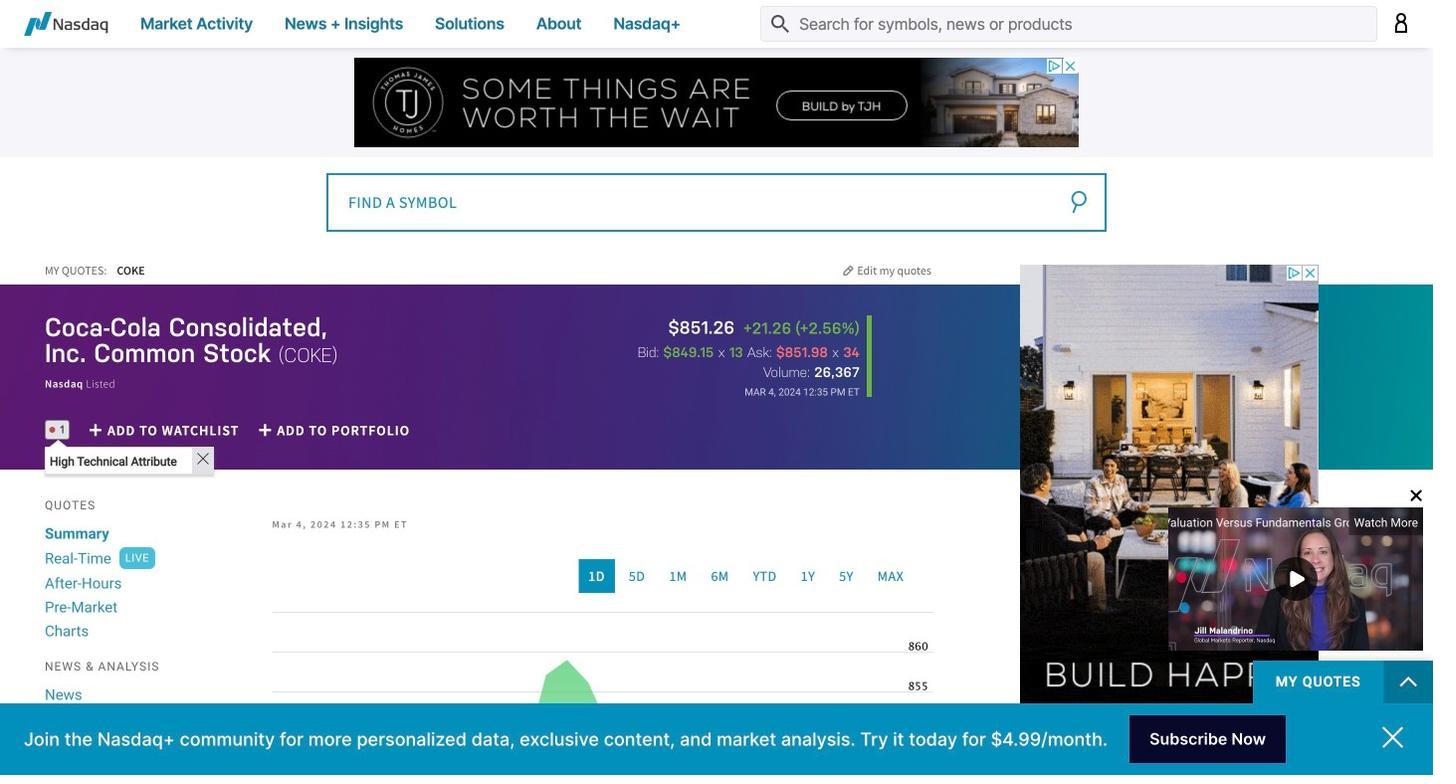 Task type: vqa. For each thing, say whether or not it's contained in the screenshot.
Search for a Symbol text field
no



Task type: locate. For each thing, give the bounding box(es) containing it.
1 vertical spatial advertisement element
[[1021, 265, 1320, 776]]

0 vertical spatial advertisement element
[[355, 58, 1079, 147]]

None search field
[[327, 172, 1107, 232]]

data as of element
[[745, 386, 860, 398]]

advertisement element
[[355, 58, 1079, 147], [1021, 265, 1320, 776]]

homepage logo url - navigate back to the homepage image
[[24, 12, 109, 36]]

video player element
[[1169, 508, 1424, 651]]



Task type: describe. For each thing, give the bounding box(es) containing it.
account login - click to log into your account image
[[1394, 13, 1410, 33]]

Find a Symbol text field
[[327, 173, 1107, 232]]

primary navigation navigation
[[0, 0, 1434, 48]]

Search Button - Click to open the Search Overlay Modal Box text field
[[761, 6, 1378, 42]]

click to dismiss this message and remain on nasdaq.com image
[[1383, 727, 1404, 749]]



